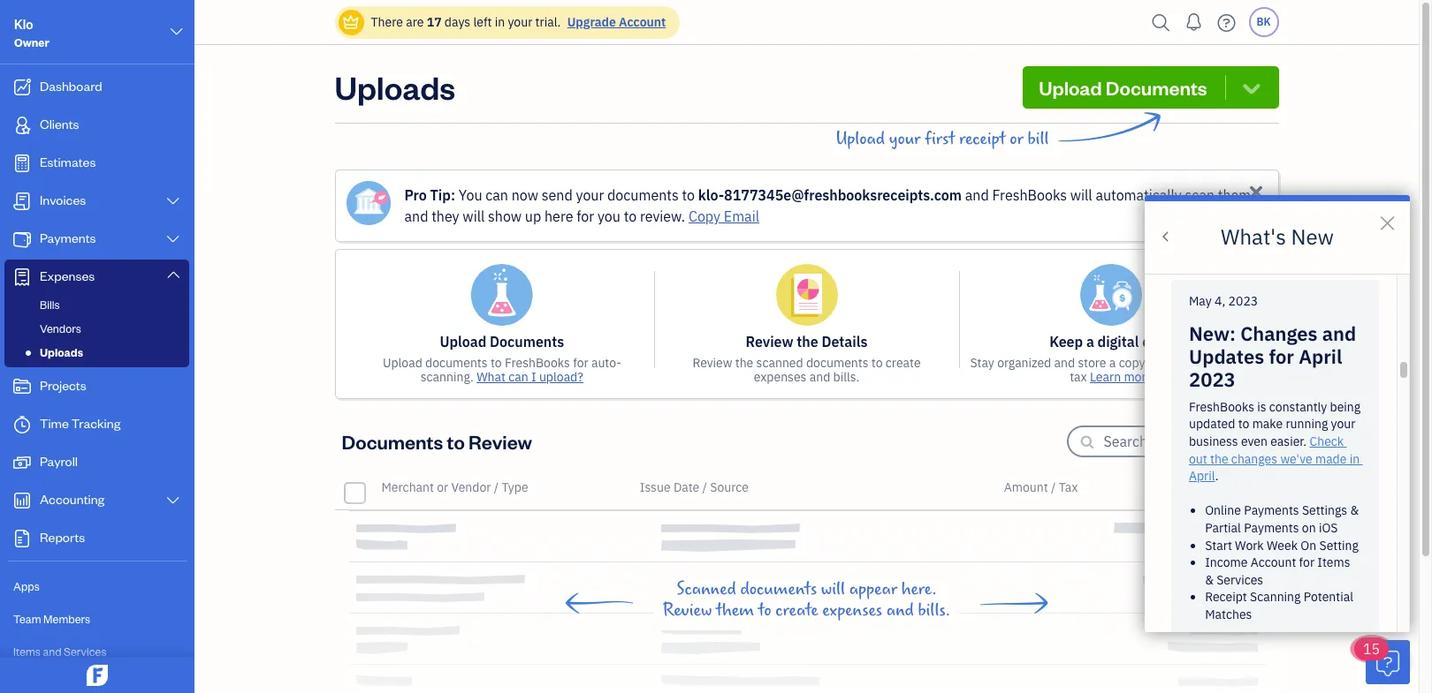 Task type: locate. For each thing, give the bounding box(es) containing it.
0 vertical spatial create
[[886, 355, 921, 371]]

your left trial.
[[508, 14, 532, 30]]

bills. inside review the details review the scanned documents to create expenses and bills.
[[833, 370, 860, 385]]

0 vertical spatial 2023
[[1228, 294, 1258, 309]]

1 horizontal spatial /
[[702, 480, 707, 496]]

review
[[746, 333, 793, 351], [693, 355, 732, 371], [469, 430, 532, 454], [663, 601, 712, 621]]

and right the scanned
[[810, 370, 830, 385]]

0 horizontal spatial uploads
[[40, 346, 83, 360]]

bills.
[[833, 370, 860, 385], [918, 601, 950, 621]]

0 vertical spatial expenses
[[754, 370, 807, 385]]

copy
[[1142, 333, 1173, 351], [1119, 355, 1145, 371]]

will left automatically
[[1070, 187, 1092, 204]]

0 vertical spatial can
[[486, 187, 508, 204]]

can up the show
[[486, 187, 508, 204]]

0 horizontal spatial in
[[495, 14, 505, 30]]

even
[[1241, 434, 1268, 450]]

1 vertical spatial copy
[[1119, 355, 1145, 371]]

0 horizontal spatial account
[[619, 14, 666, 30]]

a right store
[[1109, 355, 1116, 371]]

0 horizontal spatial expenses
[[754, 370, 807, 385]]

setting
[[1319, 538, 1359, 554]]

upload up documents to review
[[383, 355, 422, 371]]

items inside online payments settings & partial payments on ios start work week on setting income account for items & services receipt scanning potential matches
[[1318, 555, 1350, 571]]

issue date / source
[[640, 480, 749, 496]]

documents
[[607, 187, 679, 204], [425, 355, 488, 371], [806, 355, 869, 371], [740, 580, 817, 600]]

0 vertical spatial will
[[1070, 187, 1092, 204]]

account inside online payments settings & partial payments on ios start work week on setting income account for items & services receipt scanning potential matches
[[1251, 555, 1296, 571]]

services down the income
[[1217, 573, 1263, 589]]

the left the scanned
[[735, 355, 753, 371]]

copy up of
[[1142, 333, 1173, 351]]

chevron large down image inside expenses "link"
[[165, 268, 181, 282]]

.
[[1215, 469, 1219, 485]]

uploads inside "main" element
[[40, 346, 83, 360]]

0 vertical spatial services
[[1217, 573, 1263, 589]]

keep a digital copy image
[[1080, 264, 1142, 326]]

expenses for the
[[754, 370, 807, 385]]

services inside online payments settings & partial payments on ios start work week on setting income account for items & services receipt scanning potential matches
[[1217, 573, 1263, 589]]

appear
[[849, 580, 897, 600]]

send
[[542, 187, 573, 204]]

1 horizontal spatial documents
[[490, 333, 564, 351]]

1 horizontal spatial &
[[1350, 503, 1359, 519]]

0 horizontal spatial upload documents
[[440, 333, 564, 351]]

/ right date
[[702, 480, 707, 496]]

source
[[710, 480, 749, 496]]

projects link
[[4, 370, 189, 406]]

1 vertical spatial a
[[1109, 355, 1116, 371]]

Search text field
[[1104, 428, 1277, 456]]

1 vertical spatial chevron large down image
[[165, 233, 181, 247]]

your left the first
[[889, 129, 921, 149]]

in
[[495, 14, 505, 30], [1350, 451, 1360, 467]]

1 horizontal spatial items
[[1318, 555, 1350, 571]]

estimates
[[40, 154, 96, 171]]

for right receipts
[[1237, 355, 1253, 371]]

constantly
[[1269, 399, 1327, 415]]

0 horizontal spatial services
[[64, 645, 107, 659]]

and inside items and services "link"
[[43, 645, 62, 659]]

2 vertical spatial freshbooks
[[1189, 399, 1254, 415]]

payments up 'week'
[[1244, 521, 1299, 537]]

0 horizontal spatial can
[[486, 187, 508, 204]]

a up store
[[1086, 333, 1094, 351]]

1 vertical spatial 2023
[[1189, 367, 1236, 393]]

payments up expenses
[[40, 230, 96, 247]]

bills. inside scanned documents will appear here. review them to create expenses and bills.
[[918, 601, 950, 621]]

1 vertical spatial bills.
[[918, 601, 950, 621]]

2023 up updated
[[1189, 367, 1236, 393]]

the up the scanned
[[797, 333, 818, 351]]

what's
[[1221, 223, 1286, 251]]

1 chevron large down image from the top
[[165, 194, 181, 209]]

items inside "link"
[[13, 645, 41, 659]]

/
[[494, 480, 499, 496], [702, 480, 707, 496], [1051, 480, 1056, 496]]

0 horizontal spatial the
[[735, 355, 753, 371]]

services up the freshbooks image
[[64, 645, 107, 659]]

show
[[488, 208, 522, 225]]

0 vertical spatial them
[[1218, 187, 1251, 204]]

0 horizontal spatial them
[[716, 601, 754, 621]]

merchant or vendor button
[[381, 480, 491, 496]]

0 horizontal spatial create
[[776, 601, 818, 621]]

vendors
[[40, 322, 81, 336]]

copy left of
[[1119, 355, 1145, 371]]

team members link
[[4, 605, 189, 636]]

0 horizontal spatial freshbooks
[[505, 355, 570, 371]]

receipt
[[959, 129, 1006, 149]]

uploads down there
[[335, 66, 455, 108]]

receipt
[[1205, 590, 1247, 606]]

for inside 'upload documents to freshbooks for auto- scanning.'
[[573, 355, 588, 371]]

0 horizontal spatial items
[[13, 645, 41, 659]]

0 horizontal spatial /
[[494, 480, 499, 496]]

for left you
[[577, 208, 594, 225]]

chevron large down image
[[165, 194, 181, 209], [165, 233, 181, 247]]

or left bill
[[1010, 129, 1024, 149]]

1 horizontal spatial bills.
[[918, 601, 950, 621]]

0 vertical spatial documents
[[1106, 75, 1207, 100]]

to
[[682, 187, 695, 204], [624, 208, 637, 225], [491, 355, 502, 371], [871, 355, 883, 371], [1238, 417, 1249, 433], [447, 430, 465, 454], [758, 601, 771, 621]]

will inside scanned documents will appear here. review them to create expenses and bills.
[[821, 580, 845, 600]]

2 vertical spatial chevron large down image
[[165, 494, 181, 508]]

dashboard image
[[11, 79, 33, 96]]

1 horizontal spatial them
[[1218, 187, 1251, 204]]

a
[[1086, 333, 1094, 351], [1109, 355, 1116, 371]]

in right made at right bottom
[[1350, 451, 1360, 467]]

documents right scanned
[[740, 580, 817, 600]]

online payments settings & partial payments on ios start work week on setting income account for items & services receipt scanning potential matches
[[1205, 503, 1362, 623]]

0 vertical spatial payments
[[40, 230, 96, 247]]

2 vertical spatial the
[[1210, 451, 1228, 467]]

review the details image
[[776, 264, 838, 326]]

documents down 'details'
[[806, 355, 869, 371]]

& right settings
[[1350, 503, 1359, 519]]

close image up the what's
[[1246, 182, 1266, 202]]

upload up 8177345e@freshbooksreceipts.com
[[836, 129, 885, 149]]

0 vertical spatial uploads
[[335, 66, 455, 108]]

and inside new: changes and updates for april 2023
[[1322, 321, 1356, 346]]

1 vertical spatial upload documents
[[440, 333, 564, 351]]

2 horizontal spatial freshbooks
[[1189, 399, 1254, 415]]

1 vertical spatial chevron large down image
[[165, 268, 181, 282]]

0 vertical spatial close image
[[1246, 182, 1266, 202]]

will down the you at the top of the page
[[463, 208, 485, 225]]

for inside and freshbooks will automatically scan them and they will show up here for you to review.
[[577, 208, 594, 225]]

2 vertical spatial will
[[821, 580, 845, 600]]

freshbooks is constantly being updated to make running your business even easier.
[[1189, 399, 1364, 450]]

1 horizontal spatial a
[[1109, 355, 1116, 371]]

documents inside review the details review the scanned documents to create expenses and bills.
[[806, 355, 869, 371]]

freshbooks inside freshbooks is constantly being updated to make running your business even easier.
[[1189, 399, 1254, 415]]

trial.
[[535, 14, 561, 30]]

1 vertical spatial in
[[1350, 451, 1360, 467]]

in right left
[[495, 14, 505, 30]]

1 horizontal spatial april
[[1299, 344, 1342, 370]]

upload
[[1039, 75, 1102, 100], [836, 129, 885, 149], [440, 333, 486, 351], [383, 355, 422, 371]]

payment image
[[11, 231, 33, 248]]

them inside and freshbooks will automatically scan them and they will show up here for you to review.
[[1218, 187, 1251, 204]]

vendors link
[[8, 318, 186, 339]]

1 horizontal spatial freshbooks
[[992, 187, 1067, 204]]

1 vertical spatial will
[[463, 208, 485, 225]]

store
[[1078, 355, 1106, 371]]

1 close image from the top
[[1246, 182, 1266, 202]]

and inside stay organized and store a copy of your receipts for tax
[[1054, 355, 1075, 371]]

for left auto-
[[573, 355, 588, 371]]

april inside new: changes and updates for april 2023
[[1299, 344, 1342, 370]]

business
[[1189, 434, 1238, 450]]

upload documents button
[[1023, 66, 1279, 109]]

0 horizontal spatial &
[[1205, 573, 1214, 589]]

review the details review the scanned documents to create expenses and bills.
[[693, 333, 921, 385]]

upload up bill
[[1039, 75, 1102, 100]]

1 horizontal spatial services
[[1217, 573, 1263, 589]]

0 horizontal spatial a
[[1086, 333, 1094, 351]]

upload inside 'upload documents to freshbooks for auto- scanning.'
[[383, 355, 422, 371]]

and
[[965, 187, 989, 204], [404, 208, 428, 225], [1322, 321, 1356, 346], [1054, 355, 1075, 371], [810, 370, 830, 385], [886, 601, 914, 621], [43, 645, 62, 659]]

expenses inside scanned documents will appear here. review them to create expenses and bills.
[[822, 601, 882, 621]]

1 vertical spatial them
[[716, 601, 754, 621]]

/ left type button
[[494, 480, 499, 496]]

1 vertical spatial items
[[13, 645, 41, 659]]

2 vertical spatial payments
[[1244, 521, 1299, 537]]

uploads
[[335, 66, 455, 108], [40, 346, 83, 360]]

source button
[[710, 480, 749, 496]]

copy inside stay organized and store a copy of your receipts for tax
[[1119, 355, 1145, 371]]

expenses
[[40, 268, 95, 285]]

items and services link
[[4, 637, 189, 668]]

documents inside button
[[1106, 75, 1207, 100]]

auto-
[[591, 355, 621, 371]]

what can i upload?
[[477, 370, 583, 385]]

2023 inside new: changes and updates for april 2023
[[1189, 367, 1236, 393]]

your right of
[[1162, 355, 1187, 371]]

0 horizontal spatial documents
[[342, 430, 443, 454]]

close image down the what's
[[1246, 262, 1266, 282]]

the up .
[[1210, 451, 1228, 467]]

bills link
[[8, 294, 186, 316]]

upload documents image
[[471, 264, 533, 326]]

0 vertical spatial freshbooks
[[992, 187, 1067, 204]]

create for details
[[886, 355, 921, 371]]

chevron large down image
[[168, 21, 185, 42], [165, 268, 181, 282], [165, 494, 181, 508]]

april up constantly
[[1299, 344, 1342, 370]]

upload up scanning.
[[440, 333, 486, 351]]

details
[[822, 333, 868, 351]]

dashboard
[[40, 78, 102, 95]]

bill
[[1028, 129, 1049, 149]]

0 vertical spatial chevron large down image
[[168, 21, 185, 42]]

here
[[545, 208, 573, 225]]

is
[[1257, 399, 1266, 415]]

& up receipt
[[1205, 573, 1214, 589]]

and right changes
[[1322, 321, 1356, 346]]

1 horizontal spatial uploads
[[335, 66, 455, 108]]

upload documents down the search icon
[[1039, 75, 1207, 100]]

your down being
[[1331, 417, 1356, 433]]

april down out
[[1189, 469, 1215, 485]]

them right 'scan' in the top of the page
[[1218, 187, 1251, 204]]

payments inside "main" element
[[40, 230, 96, 247]]

for down on
[[1299, 555, 1315, 571]]

review up the scanned
[[746, 333, 793, 351]]

documents
[[1106, 75, 1207, 100], [490, 333, 564, 351], [342, 430, 443, 454]]

and down team members
[[43, 645, 62, 659]]

of
[[1148, 355, 1159, 371]]

upload documents button
[[1023, 66, 1279, 109]]

1 horizontal spatial or
[[1010, 129, 1024, 149]]

/ left tax button
[[1051, 480, 1056, 496]]

0 vertical spatial april
[[1299, 344, 1342, 370]]

2 horizontal spatial the
[[1210, 451, 1228, 467]]

review up type button
[[469, 430, 532, 454]]

a inside stay organized and store a copy of your receipts for tax
[[1109, 355, 1116, 371]]

0 vertical spatial copy
[[1142, 333, 1173, 351]]

scanned
[[756, 355, 803, 371]]

are
[[406, 14, 424, 30]]

expenses inside review the details review the scanned documents to create expenses and bills.
[[754, 370, 807, 385]]

create
[[886, 355, 921, 371], [776, 601, 818, 621]]

uploads down vendors
[[40, 346, 83, 360]]

project image
[[11, 378, 33, 396]]

1 horizontal spatial can
[[509, 370, 528, 385]]

create inside review the details review the scanned documents to create expenses and bills.
[[886, 355, 921, 371]]

0 horizontal spatial or
[[437, 480, 448, 496]]

crown image
[[342, 13, 360, 31]]

expenses down appear
[[822, 601, 882, 621]]

money image
[[11, 454, 33, 472]]

2 chevron large down image from the top
[[165, 233, 181, 247]]

0 vertical spatial bills.
[[833, 370, 860, 385]]

items down "team"
[[13, 645, 41, 659]]

owner
[[14, 35, 49, 50]]

first
[[925, 129, 955, 149]]

2 horizontal spatial documents
[[1106, 75, 1207, 100]]

expense image
[[11, 269, 33, 286]]

or left vendor
[[437, 480, 448, 496]]

2023 right 4,
[[1228, 294, 1258, 309]]

1 horizontal spatial expenses
[[822, 601, 882, 621]]

account right upgrade
[[619, 14, 666, 30]]

chevron large down image down estimates link
[[165, 194, 181, 209]]

documents inside 'upload documents to freshbooks for auto- scanning.'
[[425, 355, 488, 371]]

1 vertical spatial documents
[[490, 333, 564, 351]]

1 vertical spatial uploads
[[40, 346, 83, 360]]

payments down action
[[1244, 503, 1299, 519]]

upload documents up 'upload documents to freshbooks for auto- scanning.'
[[440, 333, 564, 351]]

review down scanned
[[663, 601, 712, 621]]

1 vertical spatial services
[[64, 645, 107, 659]]

1 horizontal spatial account
[[1251, 555, 1296, 571]]

1 vertical spatial account
[[1251, 555, 1296, 571]]

0 horizontal spatial april
[[1189, 469, 1215, 485]]

chevron large down image up expenses "link"
[[165, 233, 181, 247]]

2 horizontal spatial will
[[1070, 187, 1092, 204]]

bills. down 'details'
[[833, 370, 860, 385]]

account
[[619, 14, 666, 30], [1251, 555, 1296, 571]]

and down here.
[[886, 601, 914, 621]]

to inside scanned documents will appear here. review them to create expenses and bills.
[[758, 601, 771, 621]]

them down scanned
[[716, 601, 754, 621]]

clients link
[[4, 108, 189, 144]]

scanned documents will appear here. review them to create expenses and bills.
[[663, 580, 950, 621]]

clients
[[40, 116, 79, 133]]

documents inside scanned documents will appear here. review them to create expenses and bills.
[[740, 580, 817, 600]]

invoices
[[40, 192, 86, 209]]

resource center badge image
[[1366, 641, 1410, 685]]

members
[[43, 613, 90, 627]]

1 horizontal spatial the
[[797, 333, 818, 351]]

1 vertical spatial expenses
[[822, 601, 882, 621]]

0 vertical spatial upload documents
[[1039, 75, 1207, 100]]

review left the scanned
[[693, 355, 732, 371]]

1 horizontal spatial will
[[821, 580, 845, 600]]

0 horizontal spatial bills.
[[833, 370, 860, 385]]

0 vertical spatial items
[[1318, 555, 1350, 571]]

2 horizontal spatial /
[[1051, 480, 1056, 496]]

bills. down here.
[[918, 601, 950, 621]]

1 horizontal spatial in
[[1350, 451, 1360, 467]]

15 button
[[1354, 638, 1410, 685]]

upload?
[[539, 370, 583, 385]]

for up constantly
[[1269, 344, 1294, 370]]

timer image
[[11, 416, 33, 434]]

up
[[525, 208, 541, 225]]

documents down the search icon
[[1106, 75, 1207, 100]]

tax
[[1059, 480, 1078, 496]]

freshbooks inside and freshbooks will automatically scan them and they will show up here for you to review.
[[992, 187, 1067, 204]]

1 horizontal spatial create
[[886, 355, 921, 371]]

0 vertical spatial chevron large down image
[[165, 194, 181, 209]]

expenses down review the details 'image' at the right top
[[754, 370, 807, 385]]

1 vertical spatial create
[[776, 601, 818, 621]]

what's new group
[[1145, 0, 1410, 647]]

0 horizontal spatial will
[[463, 208, 485, 225]]

1 vertical spatial or
[[437, 480, 448, 496]]

close image
[[1246, 182, 1266, 202], [1246, 262, 1266, 282]]

chevron large down image for invoices
[[165, 194, 181, 209]]

made
[[1315, 451, 1347, 467]]

items down setting
[[1318, 555, 1350, 571]]

documents left i
[[425, 355, 488, 371]]

and down keep
[[1054, 355, 1075, 371]]

1 vertical spatial april
[[1189, 469, 1215, 485]]

will left appear
[[821, 580, 845, 600]]

to inside review the details review the scanned documents to create expenses and bills.
[[871, 355, 883, 371]]

search image
[[1147, 9, 1175, 36]]

account down 'week'
[[1251, 555, 1296, 571]]

stay organized and store a copy of your receipts for tax
[[970, 355, 1253, 385]]

april inside check out the changes we've made in april
[[1189, 469, 1215, 485]]

payments
[[40, 230, 96, 247], [1244, 503, 1299, 519], [1244, 521, 1299, 537]]

can left i
[[509, 370, 528, 385]]

create inside scanned documents will appear here. review them to create expenses and bills.
[[776, 601, 818, 621]]

documents up merchant
[[342, 430, 443, 454]]

1 vertical spatial close image
[[1246, 262, 1266, 282]]

1 horizontal spatial upload documents
[[1039, 75, 1207, 100]]

invoice image
[[11, 193, 33, 210]]

documents up what can i upload? on the left of page
[[490, 333, 564, 351]]



Task type: vqa. For each thing, say whether or not it's contained in the screenshot.
"From Me" link
no



Task type: describe. For each thing, give the bounding box(es) containing it.
in inside check out the changes we've made in april
[[1350, 451, 1360, 467]]

4,
[[1215, 294, 1226, 309]]

you
[[459, 187, 482, 204]]

what
[[477, 370, 506, 385]]

left
[[473, 14, 492, 30]]

check out the changes we've made in april link
[[1189, 434, 1363, 485]]

will for scanned
[[821, 580, 845, 600]]

notifications image
[[1180, 4, 1208, 40]]

create for will
[[776, 601, 818, 621]]

and inside scanned documents will appear here. review them to create expenses and bills.
[[886, 601, 914, 621]]

bills. for review the details review the scanned documents to create expenses and bills.
[[833, 370, 860, 385]]

now
[[512, 187, 538, 204]]

for inside online payments settings & partial payments on ios start work week on setting income account for items & services receipt scanning potential matches
[[1299, 555, 1315, 571]]

0 vertical spatial &
[[1350, 503, 1359, 519]]

0 vertical spatial a
[[1086, 333, 1094, 351]]

potential
[[1304, 590, 1353, 606]]

pro tip: you can now send your documents to klo-8177345e@freshbooksreceipts.com
[[404, 187, 962, 204]]

scanning
[[1250, 590, 1301, 606]]

your up you
[[576, 187, 604, 204]]

what's new
[[1221, 223, 1334, 251]]

klo
[[14, 16, 33, 33]]

1 vertical spatial &
[[1205, 573, 1214, 589]]

chevrondown image
[[1239, 75, 1264, 100]]

accounting
[[40, 492, 105, 508]]

out
[[1189, 451, 1207, 467]]

settings
[[1302, 503, 1347, 519]]

1 vertical spatial can
[[509, 370, 528, 385]]

date
[[674, 480, 700, 496]]

vendor
[[451, 480, 491, 496]]

client image
[[11, 117, 33, 134]]

time
[[40, 415, 69, 432]]

documents up review.
[[607, 187, 679, 204]]

amount button
[[1004, 480, 1048, 496]]

bills. for scanned documents will appear here. review them to create expenses and bills.
[[918, 601, 950, 621]]

0 vertical spatial the
[[797, 333, 818, 351]]

documents to review
[[342, 430, 532, 454]]

expenses for documents
[[822, 601, 882, 621]]

team
[[13, 613, 41, 627]]

8177345e@freshbooksreceipts.com
[[724, 187, 962, 204]]

automatically
[[1096, 187, 1182, 204]]

1 vertical spatial payments
[[1244, 503, 1299, 519]]

the inside check out the changes we've made in april
[[1210, 451, 1228, 467]]

upload your first receipt or bill
[[836, 129, 1049, 149]]

to inside 'upload documents to freshbooks for auto- scanning.'
[[491, 355, 502, 371]]

scanning.
[[421, 370, 474, 385]]

2 / from the left
[[702, 480, 707, 496]]

estimate image
[[11, 155, 33, 172]]

0 vertical spatial in
[[495, 14, 505, 30]]

there are 17 days left in your trial. upgrade account
[[371, 14, 666, 30]]

items and services
[[13, 645, 107, 659]]

your inside freshbooks is constantly being updated to make running your business even easier.
[[1331, 417, 1356, 433]]

chevron large down image for expenses
[[165, 268, 181, 282]]

changes
[[1231, 451, 1278, 467]]

matches
[[1205, 607, 1252, 623]]

and down pro on the top
[[404, 208, 428, 225]]

2 close image from the top
[[1246, 262, 1266, 282]]

to inside freshbooks is constantly being updated to make running your business even easier.
[[1238, 417, 1249, 433]]

tip:
[[430, 187, 455, 204]]

dashboard link
[[4, 70, 189, 106]]

tracking
[[71, 415, 121, 432]]

scan
[[1185, 187, 1215, 204]]

review inside scanned documents will appear here. review them to create expenses and bills.
[[663, 601, 712, 621]]

learn more
[[1090, 370, 1153, 385]]

services inside "link"
[[64, 645, 107, 659]]

copy email button
[[689, 206, 759, 227]]

online
[[1205, 503, 1241, 519]]

will for and
[[1070, 187, 1092, 204]]

team members
[[13, 613, 90, 627]]

×
[[1378, 204, 1397, 237]]

digital
[[1098, 333, 1139, 351]]

main element
[[0, 0, 252, 694]]

learn
[[1090, 370, 1121, 385]]

copy email
[[689, 208, 759, 225]]

your inside stay organized and store a copy of your receipts for tax
[[1162, 355, 1187, 371]]

work
[[1235, 538, 1264, 554]]

tax
[[1070, 370, 1087, 385]]

chart image
[[11, 492, 33, 510]]

easier.
[[1271, 434, 1307, 450]]

2 vertical spatial documents
[[342, 430, 443, 454]]

× button
[[1378, 204, 1397, 237]]

we've
[[1280, 451, 1312, 467]]

new:
[[1189, 321, 1236, 346]]

organized
[[997, 355, 1051, 371]]

updated
[[1189, 417, 1235, 433]]

on
[[1302, 521, 1316, 537]]

1 / from the left
[[494, 480, 499, 496]]

to inside and freshbooks will automatically scan them and they will show up here for you to review.
[[624, 208, 637, 225]]

upload documents to freshbooks for auto- scanning.
[[383, 355, 621, 385]]

issue date button
[[640, 480, 700, 496]]

upgrade
[[567, 14, 616, 30]]

i
[[531, 370, 536, 385]]

keep
[[1050, 333, 1083, 351]]

action
[[1236, 480, 1272, 496]]

for inside stay organized and store a copy of your receipts for tax
[[1237, 355, 1253, 371]]

amount / tax
[[1004, 480, 1078, 496]]

partial
[[1205, 521, 1241, 537]]

days
[[445, 14, 470, 30]]

receipts
[[1189, 355, 1234, 371]]

chevron large down image for accounting
[[165, 494, 181, 508]]

for inside new: changes and updates for april 2023
[[1269, 344, 1294, 370]]

pro
[[404, 187, 427, 204]]

them inside scanned documents will appear here. review them to create expenses and bills.
[[716, 601, 754, 621]]

chevron large down image for payments
[[165, 233, 181, 247]]

time tracking link
[[4, 408, 189, 444]]

new: changes and updates for april 2023
[[1189, 321, 1361, 393]]

freshbooks image
[[83, 666, 111, 687]]

payroll link
[[4, 446, 189, 482]]

and inside review the details review the scanned documents to create expenses and bills.
[[810, 370, 830, 385]]

copy
[[689, 208, 721, 225]]

and down receipt
[[965, 187, 989, 204]]

1 vertical spatial the
[[735, 355, 753, 371]]

15
[[1363, 641, 1380, 659]]

type button
[[502, 480, 528, 496]]

go to help image
[[1212, 9, 1241, 36]]

17
[[427, 14, 442, 30]]

uploads link
[[8, 342, 186, 363]]

upload inside button
[[1039, 75, 1102, 100]]

scanned
[[677, 580, 736, 600]]

here.
[[902, 580, 937, 600]]

being
[[1330, 399, 1361, 415]]

reports link
[[4, 522, 189, 558]]

0 vertical spatial account
[[619, 14, 666, 30]]

apps link
[[4, 572, 189, 603]]

freshbooks inside 'upload documents to freshbooks for auto- scanning.'
[[505, 355, 570, 371]]

and freshbooks will automatically scan them and they will show up here for you to review.
[[404, 187, 1251, 225]]

0 vertical spatial or
[[1010, 129, 1024, 149]]

check
[[1310, 434, 1344, 450]]

tax button
[[1059, 480, 1078, 496]]

bk button
[[1249, 7, 1279, 37]]

merchant or vendor / type
[[381, 480, 528, 496]]

new
[[1291, 223, 1334, 251]]

3 / from the left
[[1051, 480, 1056, 496]]

report image
[[11, 530, 33, 548]]

upload documents inside button
[[1039, 75, 1207, 100]]

changes
[[1240, 321, 1318, 346]]

stay
[[970, 355, 994, 371]]



